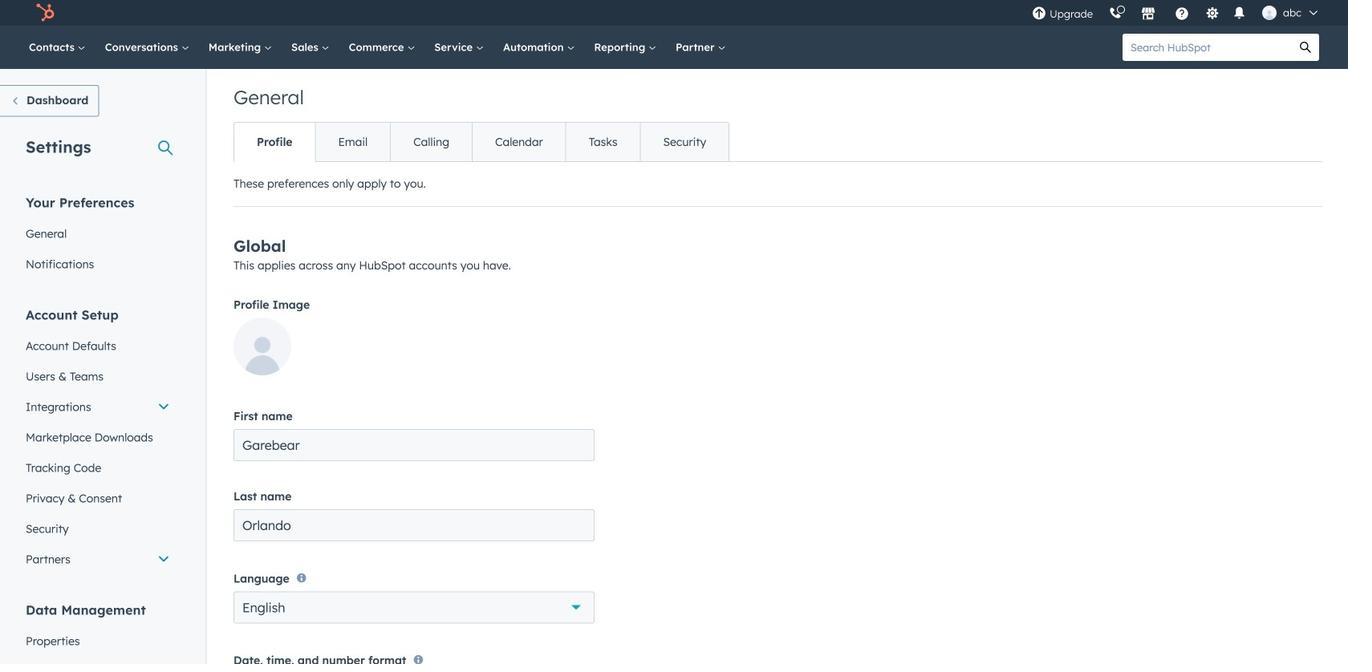 Task type: locate. For each thing, give the bounding box(es) containing it.
data management element
[[16, 602, 180, 665]]

garebear orlando image
[[1263, 6, 1277, 20]]

menu
[[1024, 0, 1329, 26]]

navigation
[[234, 122, 730, 162]]

None text field
[[234, 429, 595, 462], [234, 510, 595, 542], [234, 429, 595, 462], [234, 510, 595, 542]]

your preferences element
[[16, 194, 180, 280]]



Task type: vqa. For each thing, say whether or not it's contained in the screenshot.
navigation on the top of page
yes



Task type: describe. For each thing, give the bounding box(es) containing it.
Search HubSpot search field
[[1123, 34, 1292, 61]]

marketplaces image
[[1142, 7, 1156, 22]]

account setup element
[[16, 306, 180, 575]]



